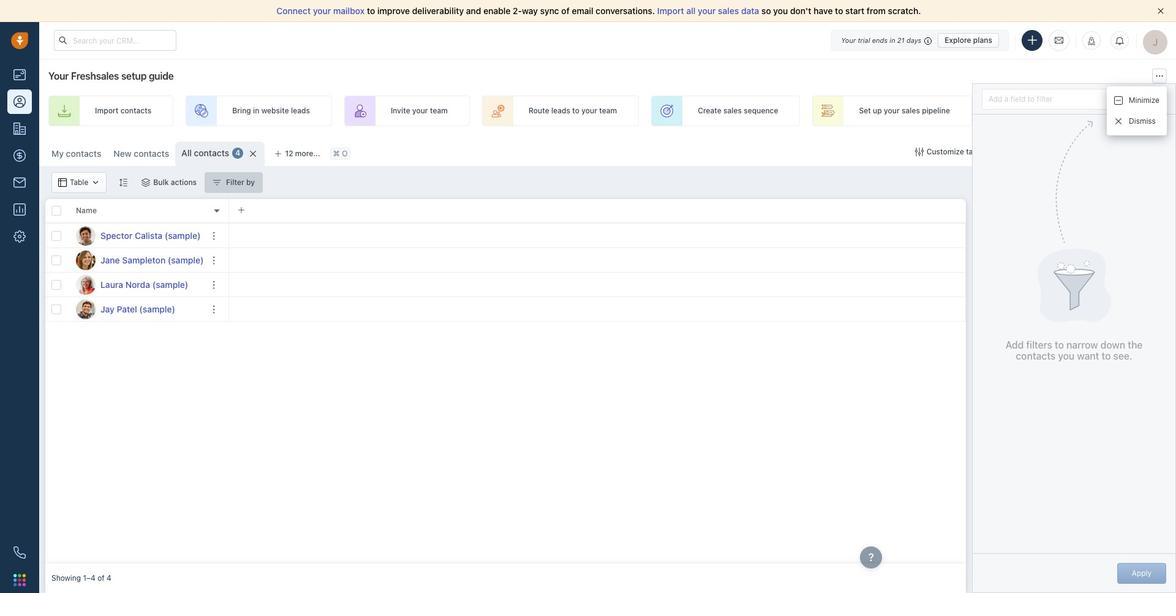 Task type: vqa. For each thing, say whether or not it's contained in the screenshot.
'7 days ago'
no



Task type: locate. For each thing, give the bounding box(es) containing it.
add left filters
[[1006, 340, 1024, 351]]

j image
[[76, 250, 96, 270], [76, 299, 96, 319]]

menu
[[1108, 86, 1168, 135]]

import all your sales data link
[[658, 6, 762, 16]]

container_wx8msf4aqz5i3rn1 image
[[1115, 96, 1124, 105], [1115, 117, 1124, 126], [916, 148, 924, 156], [58, 178, 67, 187], [91, 178, 100, 187], [142, 178, 150, 187], [213, 178, 221, 187]]

0 horizontal spatial you
[[774, 6, 788, 16]]

customize
[[927, 147, 965, 156]]

1 vertical spatial in
[[253, 106, 260, 115]]

container_wx8msf4aqz5i3rn1 image left filter
[[213, 178, 221, 187]]

your left mailbox
[[313, 6, 331, 16]]

1 horizontal spatial import contacts
[[1015, 147, 1072, 156]]

2 team from the left
[[600, 106, 617, 115]]

of right sync
[[562, 6, 570, 16]]

0 vertical spatial you
[[774, 6, 788, 16]]

add left a
[[989, 94, 1003, 103]]

1 horizontal spatial team
[[600, 106, 617, 115]]

all
[[182, 148, 192, 158]]

1 vertical spatial your
[[48, 70, 69, 82]]

add left contact at the right of the page
[[1121, 147, 1136, 156]]

way
[[522, 6, 538, 16]]

explore plans
[[945, 35, 993, 44]]

your inside 'link'
[[582, 106, 598, 115]]

jane sampleton (sample) link
[[101, 254, 204, 266]]

import contacts
[[95, 106, 151, 115], [1015, 147, 1072, 156]]

my contacts
[[51, 148, 101, 159]]

your
[[313, 6, 331, 16], [698, 6, 716, 16], [412, 106, 428, 115], [582, 106, 598, 115], [885, 106, 900, 115]]

filter
[[226, 178, 244, 187]]

1 horizontal spatial of
[[562, 6, 570, 16]]

2-
[[513, 6, 522, 16]]

2 row group from the left
[[229, 224, 967, 322]]

1 j image from the top
[[76, 250, 96, 270]]

contacts left the narrow
[[1017, 351, 1056, 362]]

add down filter
[[1032, 106, 1046, 115]]

bulk
[[153, 178, 169, 187]]

leads right route
[[552, 106, 571, 115]]

to
[[367, 6, 375, 16], [836, 6, 844, 16], [1028, 94, 1035, 103], [573, 106, 580, 115], [1056, 340, 1065, 351], [1102, 351, 1112, 362]]

1 horizontal spatial import
[[658, 6, 685, 16]]

0 horizontal spatial import
[[95, 106, 119, 115]]

your left freshsales
[[48, 70, 69, 82]]

j image left the jane
[[76, 250, 96, 270]]

contacts inside add filters to narrow down the contacts you want to see.
[[1017, 351, 1056, 362]]

0 horizontal spatial 4
[[107, 574, 111, 583]]

team
[[430, 106, 448, 115], [600, 106, 617, 115]]

close image
[[1159, 8, 1165, 14]]

jane sampleton (sample)
[[101, 255, 204, 265]]

press space to select this row. row
[[45, 224, 229, 248], [45, 248, 229, 273], [45, 273, 229, 297], [45, 297, 229, 322]]

row group
[[45, 224, 229, 322], [229, 224, 967, 322]]

ends
[[873, 36, 888, 44]]

4 up filter by
[[236, 149, 241, 158]]

leads inside 'link'
[[552, 106, 571, 115]]

add filters to narrow down the contacts you want to see.
[[1006, 340, 1143, 362]]

in
[[890, 36, 896, 44], [253, 106, 260, 115]]

explore
[[945, 35, 972, 44]]

cell
[[229, 224, 967, 248], [229, 248, 967, 272], [229, 273, 967, 297], [229, 297, 967, 321]]

jay
[[101, 304, 115, 314]]

leads right website
[[291, 106, 310, 115]]

up
[[874, 106, 883, 115]]

import contacts down 'add deal'
[[1015, 147, 1072, 156]]

set up your sales pipeline
[[860, 106, 951, 115]]

all contacts link
[[182, 147, 229, 159]]

Search your CRM... text field
[[54, 30, 177, 51]]

data
[[742, 6, 760, 16]]

import contacts button
[[999, 142, 1078, 162]]

contacts down deal
[[1041, 147, 1072, 156]]

add
[[989, 94, 1003, 103], [1032, 106, 1046, 115], [1121, 147, 1136, 156], [1006, 340, 1024, 351]]

grid containing spector calista (sample)
[[45, 198, 967, 564]]

to left 'start'
[[836, 6, 844, 16]]

you right so
[[774, 6, 788, 16]]

sampleton
[[122, 255, 166, 265]]

import
[[658, 6, 685, 16], [95, 106, 119, 115], [1015, 147, 1039, 156]]

import down add deal link
[[1015, 147, 1039, 156]]

add for add deal
[[1032, 106, 1046, 115]]

filter by
[[226, 178, 255, 187]]

4 right 1–4
[[107, 574, 111, 583]]

2 vertical spatial import
[[1015, 147, 1039, 156]]

name column header
[[70, 199, 229, 224]]

create sales sequence
[[698, 106, 779, 115]]

new contacts button
[[107, 142, 175, 166], [114, 148, 169, 159]]

add a field to filter button
[[983, 89, 1141, 109]]

1 horizontal spatial leads
[[552, 106, 571, 115]]

your right route
[[582, 106, 598, 115]]

from
[[867, 6, 886, 16]]

(sample) right calista
[[165, 230, 201, 241]]

freshworks switcher image
[[13, 574, 26, 586]]

press space to select this row. row containing jay patel (sample)
[[45, 297, 229, 322]]

bulk actions
[[153, 178, 197, 187]]

1 row group from the left
[[45, 224, 229, 322]]

2 leads from the left
[[552, 106, 571, 115]]

1 horizontal spatial you
[[1059, 351, 1075, 362]]

import down your freshsales setup guide
[[95, 106, 119, 115]]

container_wx8msf4aqz5i3rn1 image left table
[[58, 178, 67, 187]]

0 vertical spatial import contacts
[[95, 106, 151, 115]]

(sample) right sampleton
[[168, 255, 204, 265]]

your right invite
[[412, 106, 428, 115]]

1 horizontal spatial in
[[890, 36, 896, 44]]

add for add contact
[[1121, 147, 1136, 156]]

0 horizontal spatial leads
[[291, 106, 310, 115]]

container_wx8msf4aqz5i3rn1 image inside "bulk actions" button
[[142, 178, 150, 187]]

add inside button
[[1121, 147, 1136, 156]]

your left trial
[[842, 36, 856, 44]]

container_wx8msf4aqz5i3rn1 image inside customize table button
[[916, 148, 924, 156]]

press space to select this row. row containing jane sampleton (sample)
[[45, 248, 229, 273]]

press space to select this row. row containing spector calista (sample)
[[45, 224, 229, 248]]

deal
[[1048, 106, 1063, 115]]

contacts
[[121, 106, 151, 115], [1041, 147, 1072, 156], [194, 148, 229, 158], [66, 148, 101, 159], [134, 148, 169, 159], [1017, 351, 1056, 362]]

have
[[814, 6, 833, 16]]

1 vertical spatial you
[[1059, 351, 1075, 362]]

container_wx8msf4aqz5i3rn1 image left customize
[[916, 148, 924, 156]]

⌘
[[333, 149, 340, 158]]

freshsales
[[71, 70, 119, 82]]

4 press space to select this row. row from the top
[[45, 297, 229, 322]]

create
[[698, 106, 722, 115]]

0 horizontal spatial in
[[253, 106, 260, 115]]

container_wx8msf4aqz5i3rn1 image left minimize
[[1115, 96, 1124, 105]]

to inside 'link'
[[573, 106, 580, 115]]

container_wx8msf4aqz5i3rn1 image right table
[[91, 178, 100, 187]]

contact
[[1138, 147, 1165, 156]]

4 cell from the top
[[229, 297, 967, 321]]

1 horizontal spatial your
[[842, 36, 856, 44]]

of
[[562, 6, 570, 16], [98, 574, 105, 583]]

see.
[[1114, 351, 1133, 362]]

0 horizontal spatial team
[[430, 106, 448, 115]]

contacts inside button
[[1041, 147, 1072, 156]]

your for your trial ends in 21 days
[[842, 36, 856, 44]]

in right bring
[[253, 106, 260, 115]]

container_wx8msf4aqz5i3rn1 image left bulk
[[142, 178, 150, 187]]

0 vertical spatial of
[[562, 6, 570, 16]]

1 vertical spatial of
[[98, 574, 105, 583]]

table button
[[51, 172, 107, 193]]

4
[[236, 149, 241, 158], [107, 574, 111, 583]]

sync
[[540, 6, 560, 16]]

your trial ends in 21 days
[[842, 36, 922, 44]]

0 vertical spatial your
[[842, 36, 856, 44]]

(sample) down laura norda (sample) link in the top of the page
[[139, 304, 175, 314]]

1–4
[[83, 574, 96, 583]]

filter by button
[[205, 172, 263, 193]]

add contact
[[1121, 147, 1165, 156]]

to right route
[[573, 106, 580, 115]]

0 vertical spatial j image
[[76, 250, 96, 270]]

2 horizontal spatial import
[[1015, 147, 1039, 156]]

your
[[842, 36, 856, 44], [48, 70, 69, 82]]

1 vertical spatial import contacts
[[1015, 147, 1072, 156]]

setup
[[121, 70, 147, 82]]

import contacts down setup
[[95, 106, 151, 115]]

to right field
[[1028, 94, 1035, 103]]

actions
[[171, 178, 197, 187]]

sales right create
[[724, 106, 742, 115]]

2 j image from the top
[[76, 299, 96, 319]]

container_wx8msf4aqz5i3rn1 image left dismiss
[[1115, 117, 1124, 126]]

container_wx8msf4aqz5i3rn1 image for customize table
[[916, 148, 924, 156]]

improve
[[378, 6, 410, 16]]

route leads to your team link
[[482, 96, 639, 126]]

add inside add filters to narrow down the contacts you want to see.
[[1006, 340, 1024, 351]]

j image left jay
[[76, 299, 96, 319]]

(sample) down the jane sampleton (sample) link
[[152, 279, 188, 290]]

1 vertical spatial j image
[[76, 299, 96, 319]]

1 vertical spatial import
[[95, 106, 119, 115]]

you left want
[[1059, 351, 1075, 362]]

in left '21'
[[890, 36, 896, 44]]

grid
[[45, 198, 967, 564]]

add inside button
[[989, 94, 1003, 103]]

narrow
[[1067, 340, 1099, 351]]

scratch.
[[889, 6, 922, 16]]

import left all
[[658, 6, 685, 16]]

your right up
[[885, 106, 900, 115]]

leads
[[291, 106, 310, 115], [552, 106, 571, 115]]

laura norda (sample) link
[[101, 279, 188, 291]]

1 press space to select this row. row from the top
[[45, 224, 229, 248]]

to inside button
[[1028, 94, 1035, 103]]

route
[[529, 106, 550, 115]]

contacts right all
[[194, 148, 229, 158]]

3 press space to select this row. row from the top
[[45, 273, 229, 297]]

to right filters
[[1056, 340, 1065, 351]]

of right 1–4
[[98, 574, 105, 583]]

sales left the pipeline
[[902, 106, 921, 115]]

1 horizontal spatial 4
[[236, 149, 241, 158]]

4 inside all contacts 4
[[236, 149, 241, 158]]

add contact button
[[1105, 142, 1171, 162]]

field
[[1011, 94, 1026, 103]]

pipeline
[[923, 106, 951, 115]]

enable
[[484, 6, 511, 16]]

0 horizontal spatial your
[[48, 70, 69, 82]]

0 vertical spatial 4
[[236, 149, 241, 158]]

(sample) for jay patel (sample)
[[139, 304, 175, 314]]

website
[[262, 106, 289, 115]]

2 press space to select this row. row from the top
[[45, 248, 229, 273]]



Task type: describe. For each thing, give the bounding box(es) containing it.
add for add a field to filter
[[989, 94, 1003, 103]]

0 horizontal spatial of
[[98, 574, 105, 583]]

⌘ o
[[333, 149, 348, 158]]

container_wx8msf4aqz5i3rn1 image for minimize
[[1115, 96, 1124, 105]]

(sample) for laura norda (sample)
[[152, 279, 188, 290]]

0 horizontal spatial import contacts
[[95, 106, 151, 115]]

connect your mailbox link
[[277, 6, 367, 16]]

down
[[1101, 340, 1126, 351]]

add deal link
[[985, 96, 1085, 126]]

what's new image
[[1088, 37, 1097, 45]]

plans
[[974, 35, 993, 44]]

contacts right my
[[66, 148, 101, 159]]

create sales sequence link
[[652, 96, 801, 126]]

table
[[967, 147, 985, 156]]

filters
[[1027, 340, 1053, 351]]

spector
[[101, 230, 133, 241]]

so
[[762, 6, 772, 16]]

calista
[[135, 230, 163, 241]]

jane
[[101, 255, 120, 265]]

import contacts inside button
[[1015, 147, 1072, 156]]

3 cell from the top
[[229, 273, 967, 297]]

patel
[[117, 304, 137, 314]]

showing
[[51, 574, 81, 583]]

want
[[1078, 351, 1100, 362]]

new
[[114, 148, 132, 159]]

add for add filters to narrow down the contacts you want to see.
[[1006, 340, 1024, 351]]

container_wx8msf4aqz5i3rn1 image for bulk actions
[[142, 178, 150, 187]]

showing 1–4 of 4
[[51, 574, 111, 583]]

1 leads from the left
[[291, 106, 310, 115]]

j image for jane sampleton (sample)
[[76, 250, 96, 270]]

norda
[[126, 279, 150, 290]]

container_wx8msf4aqz5i3rn1 image for table
[[58, 178, 67, 187]]

sequence
[[744, 106, 779, 115]]

invite
[[391, 106, 410, 115]]

laura
[[101, 279, 123, 290]]

deliverability
[[412, 6, 464, 16]]

my
[[51, 148, 64, 159]]

to right mailbox
[[367, 6, 375, 16]]

1 vertical spatial 4
[[107, 574, 111, 583]]

jay patel (sample) link
[[101, 303, 175, 315]]

j image for jay patel (sample)
[[76, 299, 96, 319]]

12 more... button
[[268, 145, 327, 162]]

your for your freshsales setup guide
[[48, 70, 69, 82]]

all contacts 4
[[182, 148, 241, 158]]

conversations.
[[596, 6, 655, 16]]

phone element
[[7, 541, 32, 565]]

connect your mailbox to improve deliverability and enable 2-way sync of email conversations. import all your sales data so you don't have to start from scratch.
[[277, 6, 922, 16]]

1 team from the left
[[430, 106, 448, 115]]

laura norda (sample)
[[101, 279, 188, 290]]

and
[[466, 6, 482, 16]]

set up your sales pipeline link
[[813, 96, 973, 126]]

customize table
[[927, 147, 985, 156]]

send email image
[[1056, 35, 1064, 46]]

bulk actions button
[[134, 172, 205, 193]]

import contacts link
[[48, 96, 174, 126]]

phone image
[[13, 547, 26, 559]]

press space to select this row. row containing laura norda (sample)
[[45, 273, 229, 297]]

import inside button
[[1015, 147, 1039, 156]]

row group containing spector calista (sample)
[[45, 224, 229, 322]]

l image
[[76, 275, 96, 295]]

menu containing minimize
[[1108, 86, 1168, 135]]

connect
[[277, 6, 311, 16]]

add deal
[[1032, 106, 1063, 115]]

your right all
[[698, 6, 716, 16]]

don't
[[791, 6, 812, 16]]

(sample) for jane sampleton (sample)
[[168, 255, 204, 265]]

s image
[[76, 226, 96, 245]]

0 vertical spatial in
[[890, 36, 896, 44]]

trial
[[858, 36, 871, 44]]

invite your team link
[[344, 96, 470, 126]]

filter
[[1037, 94, 1053, 103]]

sales left data
[[719, 6, 739, 16]]

add a field to filter
[[989, 94, 1053, 103]]

2 cell from the top
[[229, 248, 967, 272]]

a
[[1005, 94, 1009, 103]]

customize table button
[[908, 142, 993, 162]]

(sample) for spector calista (sample)
[[165, 230, 201, 241]]

by
[[246, 178, 255, 187]]

name row
[[45, 199, 229, 224]]

you inside add filters to narrow down the contacts you want to see.
[[1059, 351, 1075, 362]]

table
[[70, 178, 88, 187]]

contacts right new
[[134, 148, 169, 159]]

team inside 'link'
[[600, 106, 617, 115]]

1 cell from the top
[[229, 224, 967, 248]]

bring
[[232, 106, 251, 115]]

route leads to your team
[[529, 106, 617, 115]]

12 more...
[[285, 149, 320, 158]]

12
[[285, 149, 293, 158]]

spector calista (sample) link
[[101, 230, 201, 242]]

o
[[342, 149, 348, 158]]

bring in website leads
[[232, 106, 310, 115]]

minimize
[[1130, 96, 1160, 105]]

email
[[572, 6, 594, 16]]

start
[[846, 6, 865, 16]]

new contacts
[[114, 148, 169, 159]]

spector calista (sample)
[[101, 230, 201, 241]]

style_myh0__igzzd8unmi image
[[119, 178, 128, 187]]

set
[[860, 106, 872, 115]]

to left see.
[[1102, 351, 1112, 362]]

container_wx8msf4aqz5i3rn1 image inside filter by button
[[213, 178, 221, 187]]

bring in website leads link
[[186, 96, 332, 126]]

contacts down setup
[[121, 106, 151, 115]]

0 vertical spatial import
[[658, 6, 685, 16]]

guide
[[149, 70, 174, 82]]

all
[[687, 6, 696, 16]]

days
[[907, 36, 922, 44]]

container_wx8msf4aqz5i3rn1 image for dismiss
[[1115, 117, 1124, 126]]

your freshsales setup guide
[[48, 70, 174, 82]]



